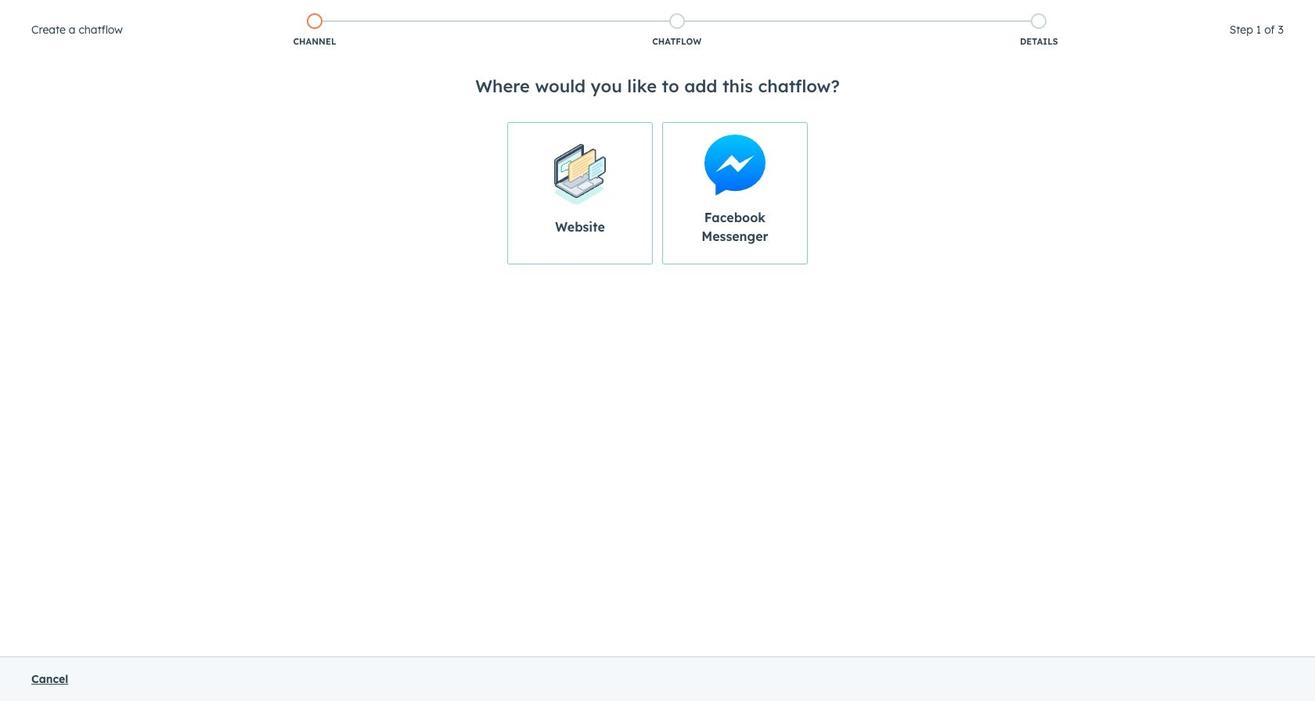 Task type: vqa. For each thing, say whether or not it's contained in the screenshot.
CHANNEL list item
yes



Task type: describe. For each thing, give the bounding box(es) containing it.
channel list item
[[134, 10, 496, 51]]

1 menu item from the left
[[1045, 0, 1074, 25]]

chatflow list item
[[496, 10, 858, 51]]

Search HubSpot search field
[[1084, 33, 1261, 60]]



Task type: locate. For each thing, give the bounding box(es) containing it.
details list item
[[858, 10, 1220, 51]]

list
[[134, 10, 1220, 51]]

None checkbox
[[507, 122, 653, 265], [662, 122, 808, 265], [507, 122, 653, 265], [662, 122, 808, 265]]

menu item
[[1045, 0, 1074, 25], [1192, 0, 1297, 25]]

menu
[[970, 0, 1297, 25]]

1 horizontal spatial menu item
[[1192, 0, 1297, 25]]

2 menu item from the left
[[1192, 0, 1297, 25]]

0 horizontal spatial menu item
[[1045, 0, 1074, 25]]



